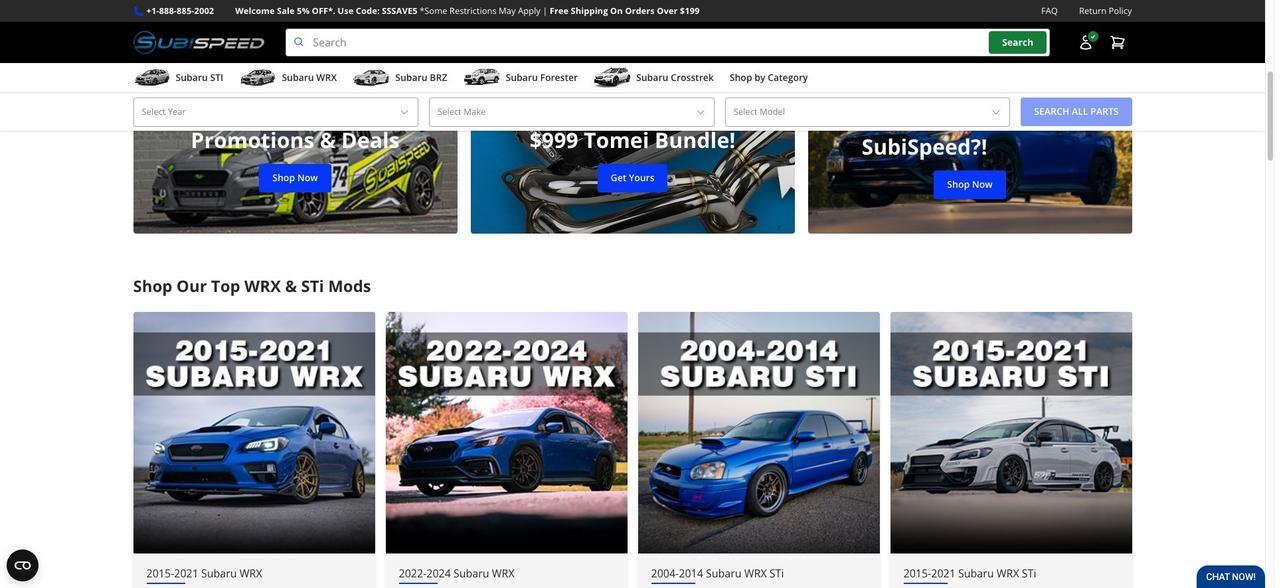 Task type: describe. For each thing, give the bounding box(es) containing it.
Select Model button
[[725, 98, 1011, 127]]

Select Make button
[[429, 98, 715, 127]]

open widget image
[[7, 550, 39, 582]]

earn rewards image
[[808, 30, 1132, 234]]

a subaru wrx thumbnail image image
[[239, 68, 277, 88]]

select model image
[[991, 107, 1002, 117]]

a subaru sti thumbnail image image
[[133, 68, 170, 88]]

2022-2024 wrx mods image
[[386, 312, 627, 554]]

coilovers image
[[471, 30, 795, 234]]

a subaru brz thumbnail image image
[[353, 68, 390, 88]]

select year image
[[399, 107, 410, 117]]

select make image
[[695, 107, 706, 117]]

a subaru forester thumbnail image image
[[463, 68, 501, 88]]



Task type: locate. For each thing, give the bounding box(es) containing it.
Select Year button
[[133, 98, 419, 127]]

search input field
[[286, 29, 1050, 57]]

a subaru crosstrek thumbnail image image
[[594, 68, 631, 88]]

wrx sti mods image
[[638, 312, 880, 554]]

2015-21 wrx mods image
[[133, 312, 375, 554]]

2015-2021 wrx sti aftermarket parts image
[[890, 312, 1132, 554]]

subispeed logo image
[[133, 29, 265, 57]]

deals image
[[133, 30, 457, 234]]

button image
[[1078, 35, 1094, 51]]



Task type: vqa. For each thing, say whether or not it's contained in the screenshot.
RE-ENTER NEW PASSWORD password field
no



